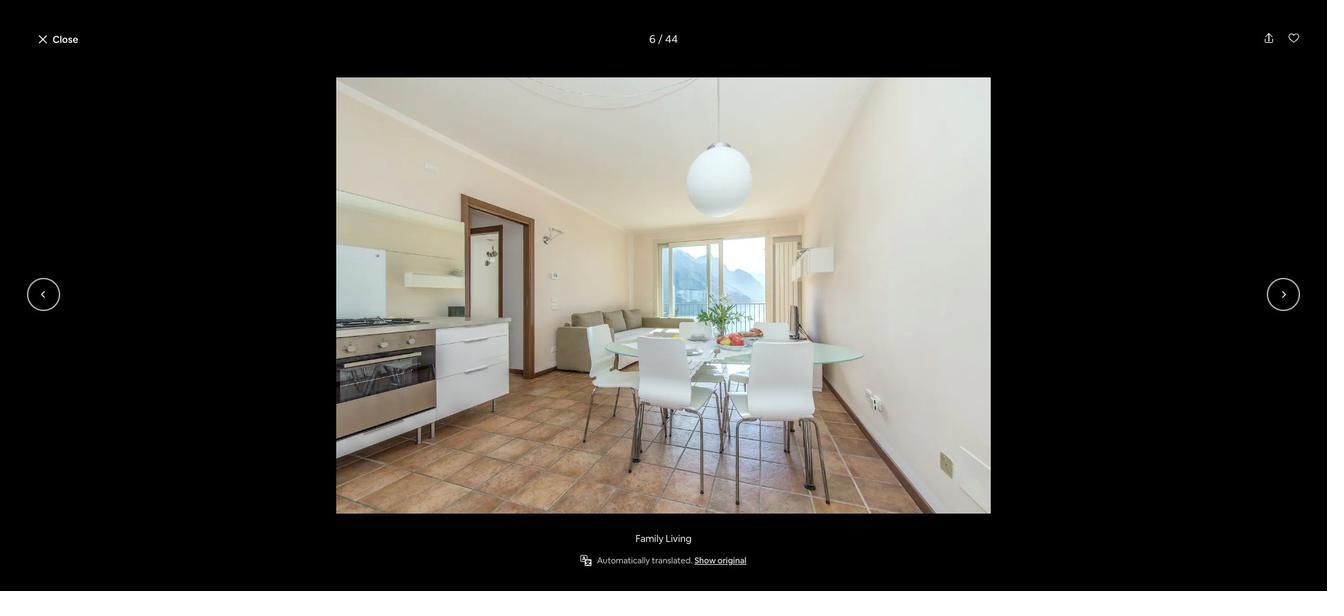 Task type: locate. For each thing, give the bounding box(es) containing it.
1 piscina image from the top
[[858, 109, 1047, 265]]

show inside button
[[947, 386, 972, 398]]

piscina image
[[858, 109, 1047, 265], [858, 270, 1047, 420]]

view.
[[444, 71, 487, 94]]

soggiorno con vista lago e montagne. meraviglioso image
[[664, 270, 853, 420]]

0 vertical spatial show
[[947, 386, 972, 398]]

on
[[548, 514, 562, 529]]

luxurious.
[[296, 71, 382, 94]]

show left original on the bottom of the page
[[695, 556, 716, 567]]

dialog
[[0, 0, 1328, 592]]

homes
[[511, 514, 546, 529]]

show left all at right
[[947, 386, 972, 398]]

any week button
[[612, 11, 680, 44]]

family living
[[636, 533, 692, 546]]

· left 1
[[427, 463, 429, 477]]

loved
[[480, 514, 509, 529]]

family living image
[[66, 78, 1262, 514], [66, 78, 1262, 514]]

italy
[[441, 442, 471, 461]]

1 horizontal spatial ·
[[427, 463, 429, 477]]

any
[[624, 21, 642, 34]]

1 horizontal spatial show
[[947, 386, 972, 398]]

Any week search field
[[537, 11, 781, 44]]

automatically
[[598, 556, 650, 567]]

lovely
[[386, 71, 440, 94]]

3
[[390, 463, 397, 477]]

terrace with pool view and lake view image
[[402, 69, 915, 413], [402, 69, 915, 413]]

reviews
[[673, 533, 705, 545]]

show
[[947, 386, 972, 398], [695, 556, 716, 567]]

total
[[805, 479, 827, 492]]

living room with lake and mountain views. wonderful image
[[662, 419, 915, 589], [662, 419, 915, 589]]

original
[[718, 556, 747, 567]]

show all photos button
[[920, 380, 1030, 404]]

airbnb,
[[393, 528, 431, 543]]

all
[[974, 386, 985, 398]]

family
[[636, 533, 664, 546]]

according
[[434, 528, 486, 543]]

guest
[[315, 514, 351, 530]]

·
[[385, 463, 388, 477], [427, 463, 429, 477]]

0 vertical spatial piscina image
[[858, 109, 1047, 265]]

2 · from the left
[[427, 463, 429, 477]]

share
[[969, 79, 995, 91]]

$325 aud
[[805, 459, 877, 478]]

to
[[488, 528, 500, 543]]

living
[[666, 533, 692, 546]]

1 vertical spatial piscina image
[[858, 270, 1047, 420]]

$325 aud total before taxes
[[805, 459, 886, 492]]

the
[[431, 514, 448, 529]]

· left 3
[[385, 463, 388, 477]]

beds
[[399, 463, 424, 477]]

bedrooms
[[330, 463, 383, 477]]

4.85
[[604, 515, 634, 534]]

1
[[432, 463, 436, 477]]

terrazzo vista piscina e vista lago image
[[271, 109, 659, 420]]

view from the house's terrace. superlative image
[[402, 419, 656, 589], [402, 419, 656, 589]]

show all photos
[[947, 386, 1019, 398]]

44
[[666, 32, 678, 46]]

0 horizontal spatial show
[[695, 556, 716, 567]]

0 horizontal spatial ·
[[385, 463, 388, 477]]



Task type: describe. For each thing, give the bounding box(es) containing it.
rental
[[315, 442, 356, 461]]

any week
[[624, 21, 668, 34]]

of
[[417, 514, 428, 529]]

6 / 44
[[650, 32, 678, 46]]

riva,
[[405, 442, 438, 461]]

vista dal terrazzo di casa. superlativa image
[[664, 109, 853, 265]]

in
[[390, 442, 402, 461]]

guest favorite
[[309, 514, 357, 542]]

385
[[676, 515, 702, 534]]

one of the most loved homes on airbnb, according to guests
[[393, 514, 562, 543]]

luxurious. lovely view.
[[296, 71, 487, 94]]

one
[[393, 514, 415, 529]]

automatically translated. show original
[[598, 556, 747, 567]]

1 · from the left
[[385, 463, 388, 477]]

translated.
[[652, 556, 693, 567]]

385 reviews
[[673, 515, 705, 545]]

guests
[[502, 528, 537, 543]]

photos
[[987, 386, 1019, 398]]

bath
[[439, 463, 462, 477]]

2
[[322, 463, 328, 477]]

taxes
[[862, 479, 886, 492]]

before
[[830, 479, 860, 492]]

entire rental unit in riva, italy 2 bedrooms · 3 beds · 1 bath
[[271, 442, 471, 477]]

show original button
[[695, 556, 747, 567]]

6
[[650, 32, 656, 46]]

share button
[[947, 73, 1000, 97]]

1 vertical spatial show
[[695, 556, 716, 567]]

week
[[644, 21, 668, 34]]

favorite
[[309, 527, 357, 542]]

unit
[[359, 442, 387, 461]]

/
[[658, 32, 663, 46]]

2 piscina image from the top
[[858, 270, 1047, 420]]

most
[[451, 514, 478, 529]]

entire
[[271, 442, 312, 461]]



Task type: vqa. For each thing, say whether or not it's contained in the screenshot.
Show original button
yes



